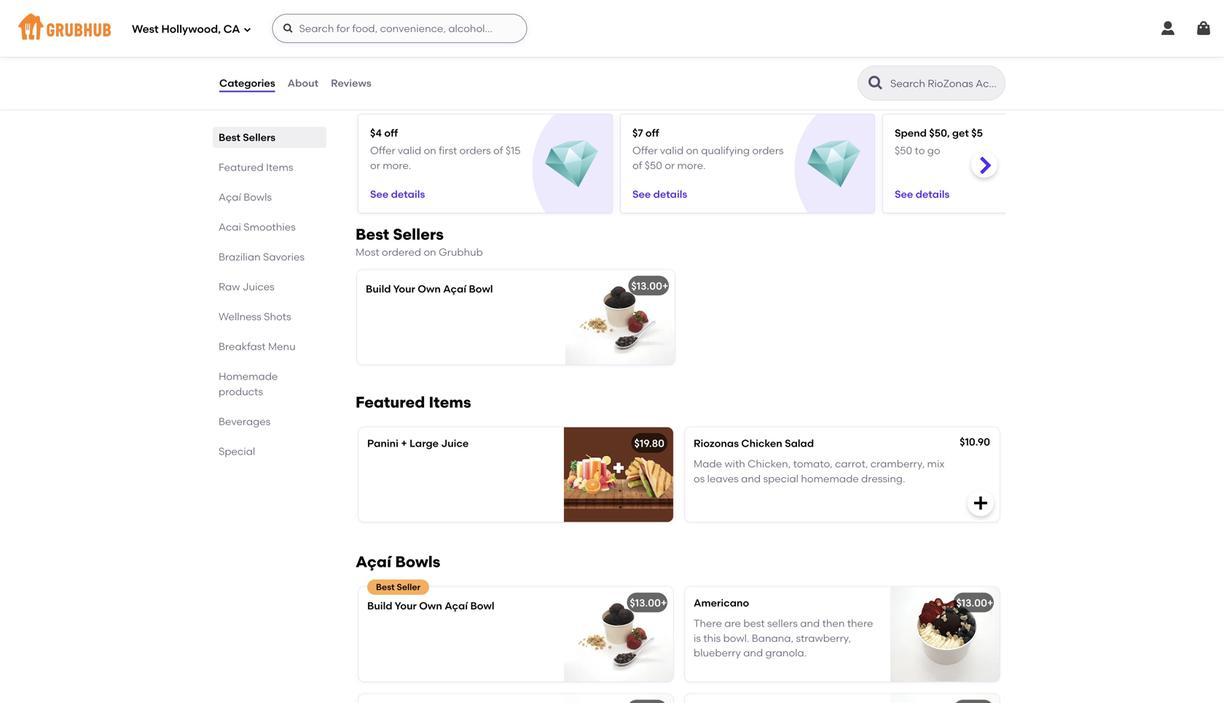 Task type: vqa. For each thing, say whether or not it's contained in the screenshot.
Best related to Best Sellers
yes



Task type: describe. For each thing, give the bounding box(es) containing it.
off for $7 off
[[646, 127, 659, 139]]

chicken
[[742, 437, 783, 450]]

granola.
[[766, 647, 807, 659]]

riozonas chicken salad
[[694, 437, 814, 450]]

juice
[[441, 437, 469, 450]]

own inside "best seller build your own açaí bowl"
[[419, 600, 442, 612]]

smoothies
[[244, 221, 296, 233]]

chicken,
[[748, 458, 791, 470]]

1 vertical spatial bowls
[[395, 553, 441, 571]]

qualifying
[[701, 144, 750, 157]]

spend $50, get $5 $50 to go
[[895, 127, 983, 157]]

wellness shots tab
[[219, 309, 321, 324]]

panini + large juice
[[367, 437, 469, 450]]

about button
[[287, 57, 319, 109]]

mix
[[928, 458, 945, 470]]

1 horizontal spatial açaí bowls
[[356, 553, 441, 571]]

panini
[[367, 437, 399, 450]]

açaí inside tab
[[219, 191, 241, 203]]

riozonas
[[694, 437, 739, 450]]

sellers for best sellers
[[243, 131, 276, 144]]

$4 off offer valid on first orders of $15 or more.
[[370, 127, 521, 172]]

first
[[439, 144, 457, 157]]

$13.00 for americano image
[[957, 597, 988, 609]]

or for offer valid on qualifying orders of $50 or more.
[[665, 159, 675, 172]]

1.0
[[370, 11, 380, 22]]

brazilian savories tab
[[219, 249, 321, 265]]

beverages tab
[[219, 414, 321, 429]]

tomato,
[[794, 458, 833, 470]]

off for $4 off
[[384, 127, 398, 139]]

large
[[410, 437, 439, 450]]

$50 inside $7 off offer valid on qualifying orders of $50 or more.
[[645, 159, 662, 172]]

build your own açaí bowl
[[366, 283, 493, 295]]

sellers for best sellers most ordered on grubhub
[[393, 225, 444, 244]]

promo image for offer valid on qualifying orders of $50 or more.
[[808, 138, 861, 191]]

are
[[725, 617, 741, 630]]

reviews
[[331, 77, 372, 89]]

leaves
[[708, 473, 739, 485]]

see for $50 to go
[[895, 188, 914, 200]]

offer for $7
[[633, 144, 658, 157]]

details for $50 to go
[[916, 188, 950, 200]]

1.0 mi • 15–25 min
[[370, 11, 445, 22]]

about
[[288, 77, 319, 89]]

main navigation navigation
[[0, 0, 1225, 57]]

$5
[[972, 127, 983, 139]]

best sellers most ordered on grubhub
[[356, 225, 483, 258]]

grubhub
[[439, 246, 483, 258]]

bowls inside the açaí bowls tab
[[244, 191, 272, 203]]

option group containing 25–40 min
[[219, 0, 469, 29]]

categories
[[219, 77, 275, 89]]

details for offer valid on qualifying orders of $50 or more.
[[654, 188, 688, 200]]

$19.80
[[634, 437, 665, 450]]

to
[[915, 144, 925, 157]]

•
[[397, 11, 400, 22]]

west
[[132, 23, 159, 36]]

juices
[[243, 281, 275, 293]]

best sellers tab
[[219, 130, 321, 145]]

Search RioZonas Acai West Hollywood search field
[[889, 77, 1001, 90]]

cramberry,
[[871, 458, 925, 470]]

homemade
[[801, 473, 859, 485]]

see details button for offer valid on first orders of $15 or more.
[[370, 181, 425, 208]]

$4
[[370, 127, 382, 139]]

see details for offer valid on qualifying orders of $50 or more.
[[633, 188, 688, 200]]

1 horizontal spatial items
[[429, 393, 471, 412]]

bowl.
[[724, 632, 750, 645]]

2 min from the left
[[429, 11, 445, 22]]

americano
[[694, 597, 749, 609]]

0 vertical spatial bowl
[[469, 283, 493, 295]]

2 vertical spatial and
[[744, 647, 763, 659]]

on for $7
[[686, 144, 699, 157]]

seller
[[397, 582, 421, 592]]

breakfast
[[219, 340, 266, 353]]

wellness
[[219, 311, 262, 323]]

special
[[763, 473, 799, 485]]

svg image
[[243, 25, 252, 34]]

raw juices tab
[[219, 279, 321, 294]]

banana,
[[752, 632, 794, 645]]

carrot,
[[835, 458, 868, 470]]

acai smoothies tab
[[219, 219, 321, 235]]

brazilian savories
[[219, 251, 305, 263]]

there
[[848, 617, 874, 630]]

salad
[[785, 437, 814, 450]]

beverages
[[219, 415, 271, 428]]

acai
[[219, 221, 241, 233]]

categories button
[[219, 57, 276, 109]]

americano image
[[891, 587, 1000, 682]]

15–25
[[403, 11, 427, 22]]

ordered
[[382, 246, 421, 258]]

more. for first
[[383, 159, 411, 172]]

0 vertical spatial build
[[366, 283, 391, 295]]

best for best sellers most ordered on grubhub
[[356, 225, 389, 244]]

raw juices
[[219, 281, 275, 293]]

mi
[[383, 11, 394, 22]]

hollywood,
[[161, 23, 221, 36]]

products
[[219, 386, 263, 398]]

featured items inside tab
[[219, 161, 293, 173]]

best for best seller build your own açaí bowl
[[376, 582, 395, 592]]

spend
[[895, 127, 927, 139]]

açaí inside "best seller build your own açaí bowl"
[[445, 600, 468, 612]]

offer for $4
[[370, 144, 396, 157]]

savories
[[263, 251, 305, 263]]

on for best
[[424, 246, 436, 258]]

$15
[[506, 144, 521, 157]]

most
[[356, 246, 380, 258]]

panini + large juice image
[[564, 427, 674, 522]]



Task type: locate. For each thing, give the bounding box(es) containing it.
see for offer valid on first orders of $15 or more.
[[370, 188, 389, 200]]

$13.00 for topmost build your own açaí bowl image
[[631, 280, 663, 292]]

2 details from the left
[[654, 188, 688, 200]]

1 vertical spatial of
[[633, 159, 642, 172]]

orders inside $4 off offer valid on first orders of $15 or more.
[[460, 144, 491, 157]]

1 vertical spatial $50
[[645, 159, 662, 172]]

see details up best sellers most ordered on grubhub
[[370, 188, 425, 200]]

best
[[744, 617, 765, 630]]

1 horizontal spatial promo image
[[808, 138, 861, 191]]

0 horizontal spatial or
[[370, 159, 380, 172]]

dressing.
[[862, 473, 906, 485]]

2 off from the left
[[646, 127, 659, 139]]

more.
[[383, 159, 411, 172], [678, 159, 706, 172]]

amazonas image
[[891, 694, 1000, 703]]

then
[[823, 617, 845, 630]]

on inside best sellers most ordered on grubhub
[[424, 246, 436, 258]]

see details button down $7
[[633, 181, 688, 208]]

or inside $4 off offer valid on first orders of $15 or more.
[[370, 159, 380, 172]]

2 see details from the left
[[633, 188, 688, 200]]

1 horizontal spatial $50
[[895, 144, 913, 157]]

$13.00 + for americano image
[[957, 597, 994, 609]]

or inside $7 off offer valid on qualifying orders of $50 or more.
[[665, 159, 675, 172]]

0 vertical spatial sellers
[[243, 131, 276, 144]]

of
[[494, 144, 503, 157], [633, 159, 642, 172]]

on left the qualifying
[[686, 144, 699, 157]]

$13.00 + for topmost build your own açaí bowl image
[[631, 280, 669, 292]]

$7 off offer valid on qualifying orders of $50 or more.
[[633, 127, 784, 172]]

and down with
[[741, 473, 761, 485]]

featured items up panini + large juice
[[356, 393, 471, 412]]

your down ordered
[[393, 283, 415, 295]]

offer
[[370, 144, 396, 157], [633, 144, 658, 157]]

off inside $4 off offer valid on first orders of $15 or more.
[[384, 127, 398, 139]]

1 horizontal spatial see
[[633, 188, 651, 200]]

best
[[219, 131, 240, 144], [356, 225, 389, 244], [376, 582, 395, 592]]

3 see details from the left
[[895, 188, 950, 200]]

3 details from the left
[[916, 188, 950, 200]]

on for $4
[[424, 144, 436, 157]]

details
[[391, 188, 425, 200], [654, 188, 688, 200], [916, 188, 950, 200]]

$7
[[633, 127, 643, 139]]

1 vertical spatial featured items
[[356, 393, 471, 412]]

offer inside $7 off offer valid on qualifying orders of $50 or more.
[[633, 144, 658, 157]]

own
[[418, 283, 441, 295], [419, 600, 442, 612]]

or
[[370, 159, 380, 172], [665, 159, 675, 172]]

valid left the qualifying
[[660, 144, 684, 157]]

1 min from the left
[[286, 11, 302, 22]]

see details down to
[[895, 188, 950, 200]]

valid inside $4 off offer valid on first orders of $15 or more.
[[398, 144, 421, 157]]

$50,
[[930, 127, 950, 139]]

0 horizontal spatial orders
[[460, 144, 491, 157]]

off right $7
[[646, 127, 659, 139]]

0 horizontal spatial of
[[494, 144, 503, 157]]

0 horizontal spatial valid
[[398, 144, 421, 157]]

and up strawberry,
[[801, 617, 820, 630]]

wellness shots
[[219, 311, 291, 323]]

blueberry
[[694, 647, 741, 659]]

0 vertical spatial featured
[[219, 161, 264, 173]]

of inside $4 off offer valid on first orders of $15 or more.
[[494, 144, 503, 157]]

is
[[694, 632, 701, 645]]

best sellers
[[219, 131, 276, 144]]

special tab
[[219, 444, 321, 459]]

0 vertical spatial and
[[741, 473, 761, 485]]

best up most
[[356, 225, 389, 244]]

reviews button
[[330, 57, 372, 109]]

0 horizontal spatial see
[[370, 188, 389, 200]]

more. inside $4 off offer valid on first orders of $15 or more.
[[383, 159, 411, 172]]

build
[[366, 283, 391, 295], [367, 600, 393, 612]]

details up best sellers most ordered on grubhub
[[391, 188, 425, 200]]

see details button down to
[[895, 181, 950, 208]]

0 horizontal spatial promo image
[[545, 138, 599, 191]]

2 or from the left
[[665, 159, 675, 172]]

0 vertical spatial own
[[418, 283, 441, 295]]

valid left first
[[398, 144, 421, 157]]

of inside $7 off offer valid on qualifying orders of $50 or more.
[[633, 159, 642, 172]]

best up featured items tab at left
[[219, 131, 240, 144]]

best for best sellers
[[219, 131, 240, 144]]

there are best sellers and then there is this bowl. banana, strawberry, blueberry and granola.
[[694, 617, 874, 659]]

0 vertical spatial of
[[494, 144, 503, 157]]

valid
[[398, 144, 421, 157], [660, 144, 684, 157]]

0 horizontal spatial see details
[[370, 188, 425, 200]]

see details for $50 to go
[[895, 188, 950, 200]]

sellers inside best sellers most ordered on grubhub
[[393, 225, 444, 244]]

valid for $7 off
[[660, 144, 684, 157]]

details down "go"
[[916, 188, 950, 200]]

homemade
[[219, 370, 278, 383]]

offer down $7
[[633, 144, 658, 157]]

1 off from the left
[[384, 127, 398, 139]]

featured items
[[219, 161, 293, 173], [356, 393, 471, 412]]

of for $15
[[494, 144, 503, 157]]

brazilian
[[219, 251, 261, 263]]

homemade products
[[219, 370, 278, 398]]

on right ordered
[[424, 246, 436, 258]]

0 horizontal spatial more.
[[383, 159, 411, 172]]

best seller build your own açaí bowl
[[367, 582, 495, 612]]

1 horizontal spatial bowls
[[395, 553, 441, 571]]

build inside "best seller build your own açaí bowl"
[[367, 600, 393, 612]]

2 horizontal spatial details
[[916, 188, 950, 200]]

1 promo image from the left
[[545, 138, 599, 191]]

açaí bowls
[[219, 191, 272, 203], [356, 553, 441, 571]]

and down "bowl."
[[744, 647, 763, 659]]

shots
[[264, 311, 291, 323]]

1 horizontal spatial featured
[[356, 393, 425, 412]]

1 see details from the left
[[370, 188, 425, 200]]

2 orders from the left
[[753, 144, 784, 157]]

with
[[725, 458, 746, 470]]

0 horizontal spatial sellers
[[243, 131, 276, 144]]

of for $50
[[633, 159, 642, 172]]

off right '$4' at the top left of the page
[[384, 127, 398, 139]]

0 vertical spatial $50
[[895, 144, 913, 157]]

and inside 'made with chicken, tomato, carrot, cramberry, mix os leaves and special homemade dressing.'
[[741, 473, 761, 485]]

1 horizontal spatial featured items
[[356, 393, 471, 412]]

details for offer valid on first orders of $15 or more.
[[391, 188, 425, 200]]

1 vertical spatial best
[[356, 225, 389, 244]]

1 horizontal spatial orders
[[753, 144, 784, 157]]

1 vertical spatial own
[[419, 600, 442, 612]]

and
[[741, 473, 761, 485], [801, 617, 820, 630], [744, 647, 763, 659]]

$13.00
[[631, 280, 663, 292], [630, 597, 661, 609], [957, 597, 988, 609]]

0 vertical spatial your
[[393, 283, 415, 295]]

featured items down the best sellers
[[219, 161, 293, 173]]

1 horizontal spatial sellers
[[393, 225, 444, 244]]

items up juice
[[429, 393, 471, 412]]

promo image
[[545, 138, 599, 191], [808, 138, 861, 191]]

açaí bowls up seller
[[356, 553, 441, 571]]

valid for $4 off
[[398, 144, 421, 157]]

more. inside $7 off offer valid on qualifying orders of $50 or more.
[[678, 159, 706, 172]]

0 horizontal spatial details
[[391, 188, 425, 200]]

offer down '$4' at the top left of the page
[[370, 144, 396, 157]]

orders inside $7 off offer valid on qualifying orders of $50 or more.
[[753, 144, 784, 157]]

orders for qualifying
[[753, 144, 784, 157]]

bowl inside "best seller build your own açaí bowl"
[[470, 600, 495, 612]]

2 vertical spatial best
[[376, 582, 395, 592]]

1 more. from the left
[[383, 159, 411, 172]]

3 see details button from the left
[[895, 181, 950, 208]]

0 horizontal spatial bowls
[[244, 191, 272, 203]]

best inside "best seller build your own açaí bowl"
[[376, 582, 395, 592]]

1 vertical spatial your
[[395, 600, 417, 612]]

see details down $7
[[633, 188, 688, 200]]

featured down the best sellers
[[219, 161, 264, 173]]

açaí bowls tab
[[219, 190, 321, 205]]

west hollywood, ca
[[132, 23, 240, 36]]

1 vertical spatial bowl
[[470, 600, 495, 612]]

sellers inside tab
[[243, 131, 276, 144]]

0 horizontal spatial off
[[384, 127, 398, 139]]

option group
[[219, 0, 469, 29]]

0 vertical spatial featured items
[[219, 161, 293, 173]]

your inside "best seller build your own açaí bowl"
[[395, 600, 417, 612]]

this
[[704, 632, 721, 645]]

2 offer from the left
[[633, 144, 658, 157]]

see details button up best sellers most ordered on grubhub
[[370, 181, 425, 208]]

+
[[663, 280, 669, 292], [401, 437, 407, 450], [661, 597, 667, 609], [988, 597, 994, 609]]

orders
[[460, 144, 491, 157], [753, 144, 784, 157]]

ca
[[224, 23, 240, 36]]

1 vertical spatial build
[[367, 600, 393, 612]]

or for offer valid on first orders of $15 or more.
[[370, 159, 380, 172]]

1 see details button from the left
[[370, 181, 425, 208]]

3 see from the left
[[895, 188, 914, 200]]

1 horizontal spatial valid
[[660, 144, 684, 157]]

your
[[393, 283, 415, 295], [395, 600, 417, 612]]

raw
[[219, 281, 240, 293]]

açaí bowls inside tab
[[219, 191, 272, 203]]

25–40
[[258, 11, 284, 22]]

1 offer from the left
[[370, 144, 396, 157]]

see details button for $50 to go
[[895, 181, 950, 208]]

there
[[694, 617, 722, 630]]

1 horizontal spatial see details button
[[633, 181, 688, 208]]

$50
[[895, 144, 913, 157], [645, 159, 662, 172]]

0 vertical spatial bowls
[[244, 191, 272, 203]]

2 promo image from the left
[[808, 138, 861, 191]]

featured
[[219, 161, 264, 173], [356, 393, 425, 412]]

1 orders from the left
[[460, 144, 491, 157]]

1 horizontal spatial offer
[[633, 144, 658, 157]]

see details for offer valid on first orders of $15 or more.
[[370, 188, 425, 200]]

$50 inside the spend $50, get $5 $50 to go
[[895, 144, 913, 157]]

0 horizontal spatial offer
[[370, 144, 396, 157]]

see down spend
[[895, 188, 914, 200]]

promo image for offer valid on first orders of $15 or more.
[[545, 138, 599, 191]]

valid inside $7 off offer valid on qualifying orders of $50 or more.
[[660, 144, 684, 157]]

menu
[[268, 340, 296, 353]]

made
[[694, 458, 722, 470]]

breakfast menu tab
[[219, 339, 321, 354]]

featured inside tab
[[219, 161, 264, 173]]

see down $7
[[633, 188, 651, 200]]

see details button for offer valid on qualifying orders of $50 or more.
[[633, 181, 688, 208]]

1 vertical spatial and
[[801, 617, 820, 630]]

0 vertical spatial best
[[219, 131, 240, 144]]

0 horizontal spatial $50
[[645, 159, 662, 172]]

0 horizontal spatial min
[[286, 11, 302, 22]]

2 horizontal spatial see details button
[[895, 181, 950, 208]]

os
[[694, 473, 705, 485]]

on left first
[[424, 144, 436, 157]]

svg image
[[1160, 20, 1177, 37], [1195, 20, 1213, 37], [282, 23, 294, 34], [972, 494, 990, 512]]

1 valid from the left
[[398, 144, 421, 157]]

1 vertical spatial items
[[429, 393, 471, 412]]

0 horizontal spatial featured
[[219, 161, 264, 173]]

rio image
[[564, 694, 674, 703]]

acai smoothies
[[219, 221, 296, 233]]

orders right the qualifying
[[753, 144, 784, 157]]

sellers up ordered
[[393, 225, 444, 244]]

own down seller
[[419, 600, 442, 612]]

2 horizontal spatial see
[[895, 188, 914, 200]]

1 vertical spatial build your own açaí bowl image
[[564, 587, 674, 682]]

1 vertical spatial featured
[[356, 393, 425, 412]]

off
[[384, 127, 398, 139], [646, 127, 659, 139]]

açaí
[[219, 191, 241, 203], [443, 283, 467, 295], [356, 553, 392, 571], [445, 600, 468, 612]]

0 horizontal spatial items
[[266, 161, 293, 173]]

Search for food, convenience, alcohol... search field
[[272, 14, 527, 43]]

1 vertical spatial açaí bowls
[[356, 553, 441, 571]]

orders for first
[[460, 144, 491, 157]]

1 see from the left
[[370, 188, 389, 200]]

go
[[928, 144, 941, 157]]

own down ordered
[[418, 283, 441, 295]]

offer inside $4 off offer valid on first orders of $15 or more.
[[370, 144, 396, 157]]

on
[[424, 144, 436, 157], [686, 144, 699, 157], [424, 246, 436, 258]]

25–40 min
[[258, 11, 302, 22]]

bowls up acai smoothies
[[244, 191, 272, 203]]

build your own açaí bowl image
[[566, 270, 675, 365], [564, 587, 674, 682]]

$13.00 +
[[631, 280, 669, 292], [630, 597, 667, 609], [957, 597, 994, 609]]

bowls
[[244, 191, 272, 203], [395, 553, 441, 571]]

your down seller
[[395, 600, 417, 612]]

1 horizontal spatial off
[[646, 127, 659, 139]]

best left seller
[[376, 582, 395, 592]]

sellers up featured items tab at left
[[243, 131, 276, 144]]

sellers
[[768, 617, 798, 630]]

1 horizontal spatial see details
[[633, 188, 688, 200]]

1 details from the left
[[391, 188, 425, 200]]

2 horizontal spatial see details
[[895, 188, 950, 200]]

1 horizontal spatial or
[[665, 159, 675, 172]]

0 vertical spatial items
[[266, 161, 293, 173]]

featured up panini on the bottom of the page
[[356, 393, 425, 412]]

of down $7
[[633, 159, 642, 172]]

0 vertical spatial build your own açaí bowl image
[[566, 270, 675, 365]]

homemade products tab
[[219, 369, 321, 399]]

2 see from the left
[[633, 188, 651, 200]]

items inside tab
[[266, 161, 293, 173]]

orders right first
[[460, 144, 491, 157]]

search icon image
[[867, 74, 885, 92]]

get
[[953, 127, 969, 139]]

on inside $7 off offer valid on qualifying orders of $50 or more.
[[686, 144, 699, 157]]

min
[[286, 11, 302, 22], [429, 11, 445, 22]]

of left $15
[[494, 144, 503, 157]]

açaí bowls up acai smoothies
[[219, 191, 272, 203]]

1 horizontal spatial details
[[654, 188, 688, 200]]

0 horizontal spatial see details button
[[370, 181, 425, 208]]

items up the açaí bowls tab
[[266, 161, 293, 173]]

0 horizontal spatial açaí bowls
[[219, 191, 272, 203]]

off inside $7 off offer valid on qualifying orders of $50 or more.
[[646, 127, 659, 139]]

see details button
[[370, 181, 425, 208], [633, 181, 688, 208], [895, 181, 950, 208]]

items
[[266, 161, 293, 173], [429, 393, 471, 412]]

bowls up seller
[[395, 553, 441, 571]]

$10.90
[[960, 436, 991, 448]]

1 horizontal spatial min
[[429, 11, 445, 22]]

made with chicken, tomato, carrot, cramberry, mix os leaves and special homemade dressing.
[[694, 458, 945, 485]]

1 horizontal spatial of
[[633, 159, 642, 172]]

details down $7 off offer valid on qualifying orders of $50 or more.
[[654, 188, 688, 200]]

0 vertical spatial açaí bowls
[[219, 191, 272, 203]]

on inside $4 off offer valid on first orders of $15 or more.
[[424, 144, 436, 157]]

2 more. from the left
[[678, 159, 706, 172]]

strawberry,
[[796, 632, 851, 645]]

more. for qualifying
[[678, 159, 706, 172]]

1 horizontal spatial more.
[[678, 159, 706, 172]]

2 see details button from the left
[[633, 181, 688, 208]]

min right 15–25
[[429, 11, 445, 22]]

min right 25–40
[[286, 11, 302, 22]]

see up most
[[370, 188, 389, 200]]

best inside best sellers most ordered on grubhub
[[356, 225, 389, 244]]

best inside tab
[[219, 131, 240, 144]]

0 horizontal spatial featured items
[[219, 161, 293, 173]]

special
[[219, 445, 255, 458]]

1 or from the left
[[370, 159, 380, 172]]

featured items tab
[[219, 160, 321, 175]]

2 valid from the left
[[660, 144, 684, 157]]

see for offer valid on qualifying orders of $50 or more.
[[633, 188, 651, 200]]

breakfast menu
[[219, 340, 296, 353]]

1 vertical spatial sellers
[[393, 225, 444, 244]]



